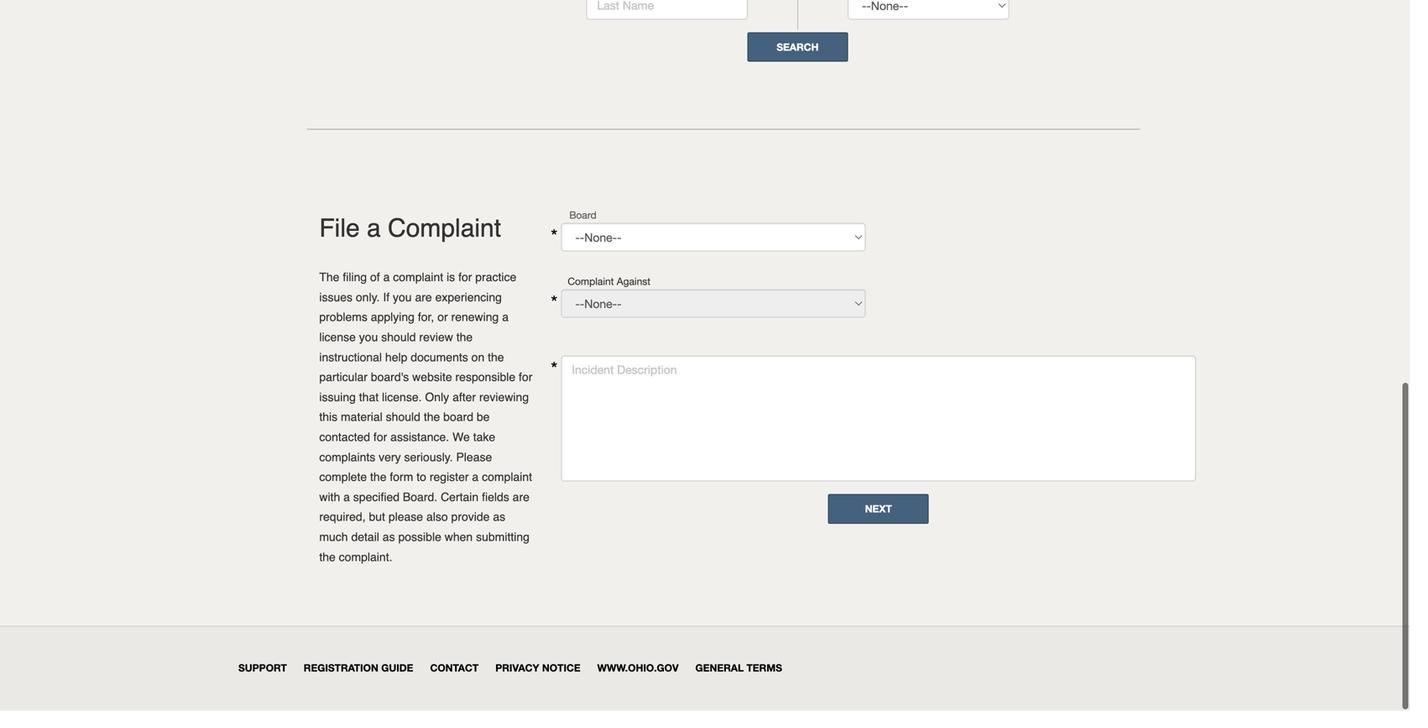 Task type: locate. For each thing, give the bounding box(es) containing it.
license
[[319, 332, 356, 345]]

register
[[430, 471, 469, 485]]

a down the please
[[472, 471, 479, 485]]

2 vertical spatial for
[[374, 432, 387, 445]]

privacy
[[496, 663, 539, 675]]

on
[[472, 352, 485, 365]]

complaint left "is"
[[393, 272, 443, 285]]

are right fields
[[513, 491, 530, 505]]

incident
[[572, 364, 614, 378]]

for up very
[[374, 432, 387, 445]]

possible
[[398, 531, 441, 545]]

seriously.
[[404, 452, 453, 465]]

0 horizontal spatial complaint
[[388, 215, 501, 244]]

the down only
[[424, 412, 440, 425]]

we
[[453, 432, 470, 445]]

1 vertical spatial should
[[386, 412, 421, 425]]

support
[[238, 663, 287, 675]]

None submit
[[747, 34, 848, 63]]

a
[[367, 215, 381, 244], [383, 272, 390, 285], [502, 312, 509, 325], [472, 471, 479, 485], [343, 491, 350, 505]]

1 vertical spatial for
[[519, 372, 533, 385]]

complaints
[[319, 452, 375, 465]]

0 vertical spatial as
[[493, 511, 506, 525]]

but
[[369, 511, 385, 525]]

provide
[[451, 511, 490, 525]]

complaint
[[388, 215, 501, 244], [568, 277, 614, 288]]

general terms link
[[696, 663, 782, 675]]

complaint up "is"
[[388, 215, 501, 244]]

None button
[[828, 495, 929, 525]]

1 vertical spatial complaint
[[482, 471, 532, 485]]

complete
[[319, 471, 367, 485]]

board
[[443, 412, 473, 425]]

complaint against
[[568, 277, 651, 288]]

a right the with
[[343, 491, 350, 505]]

complaint up fields
[[482, 471, 532, 485]]

or
[[438, 312, 448, 325]]

the
[[456, 332, 473, 345], [488, 352, 504, 365], [424, 412, 440, 425], [370, 471, 387, 485], [319, 551, 336, 565]]

practice
[[475, 272, 517, 285]]

0 horizontal spatial for
[[374, 432, 387, 445]]

complaint
[[393, 272, 443, 285], [482, 471, 532, 485]]

issues
[[319, 292, 353, 305]]

be
[[477, 412, 490, 425]]

only
[[425, 392, 449, 405]]

you right if
[[393, 292, 412, 305]]

general
[[696, 663, 744, 675]]

1 vertical spatial complaint
[[568, 277, 614, 288]]

please
[[389, 511, 423, 525]]

1 horizontal spatial you
[[393, 292, 412, 305]]

much
[[319, 531, 348, 545]]

as up submitting
[[493, 511, 506, 525]]

1 vertical spatial you
[[359, 332, 378, 345]]

are up for,
[[415, 292, 432, 305]]

1 horizontal spatial as
[[493, 511, 506, 525]]

contacted
[[319, 432, 370, 445]]

0 vertical spatial should
[[381, 332, 416, 345]]

you up instructional
[[359, 332, 378, 345]]

are
[[415, 292, 432, 305], [513, 491, 530, 505]]

0 vertical spatial you
[[393, 292, 412, 305]]

complaint left against on the top of the page
[[568, 277, 614, 288]]

registration guide
[[304, 663, 413, 675]]

1 horizontal spatial are
[[513, 491, 530, 505]]

1 horizontal spatial complaint
[[482, 471, 532, 485]]

assistance.
[[391, 432, 449, 445]]

description
[[617, 364, 677, 378]]

0 vertical spatial for
[[458, 272, 472, 285]]

review
[[419, 332, 453, 345]]

2 horizontal spatial for
[[519, 372, 533, 385]]

please
[[456, 452, 492, 465]]

documents
[[411, 352, 468, 365]]

help
[[385, 352, 408, 365]]

0 horizontal spatial are
[[415, 292, 432, 305]]

for
[[458, 272, 472, 285], [519, 372, 533, 385], [374, 432, 387, 445]]

responsible
[[455, 372, 516, 385]]

privacy notice
[[496, 663, 581, 675]]

filing
[[343, 272, 367, 285]]

applying
[[371, 312, 415, 325]]

the up specified
[[370, 471, 387, 485]]

instructional
[[319, 352, 382, 365]]

renewing
[[451, 312, 499, 325]]

fields
[[482, 491, 509, 505]]

the down renewing
[[456, 332, 473, 345]]

as down but
[[383, 531, 395, 545]]

required,
[[319, 511, 366, 525]]

as
[[493, 511, 506, 525], [383, 531, 395, 545]]

should down license.
[[386, 412, 421, 425]]

board.
[[403, 491, 438, 505]]

that
[[359, 392, 379, 405]]

of
[[370, 272, 380, 285]]

1 vertical spatial as
[[383, 531, 395, 545]]

should
[[381, 332, 416, 345], [386, 412, 421, 425]]

should up help
[[381, 332, 416, 345]]

specified
[[353, 491, 400, 505]]

privacy notice link
[[496, 663, 581, 675]]

you
[[393, 292, 412, 305], [359, 332, 378, 345]]

0 vertical spatial complaint
[[393, 272, 443, 285]]

for up the reviewing at the bottom left of page
[[519, 372, 533, 385]]

a right 'of'
[[383, 272, 390, 285]]

for right "is"
[[458, 272, 472, 285]]

issuing
[[319, 392, 356, 405]]

experiencing
[[435, 292, 502, 305]]



Task type: describe. For each thing, give the bounding box(es) containing it.
a right renewing
[[502, 312, 509, 325]]

Last Name text field
[[586, 0, 748, 21]]

1 horizontal spatial for
[[458, 272, 472, 285]]

detail
[[351, 531, 379, 545]]

guide
[[381, 663, 413, 675]]

reviewing
[[479, 392, 529, 405]]

for,
[[418, 312, 434, 325]]

incident description
[[572, 364, 677, 378]]

0 horizontal spatial as
[[383, 531, 395, 545]]

is
[[447, 272, 455, 285]]

also
[[426, 511, 448, 525]]

contact
[[430, 663, 479, 675]]

complaint.
[[339, 551, 392, 565]]

board
[[569, 210, 597, 222]]

form
[[390, 471, 413, 485]]

particular
[[319, 372, 368, 385]]

registration guide link
[[304, 663, 413, 675]]

very
[[379, 452, 401, 465]]

0 vertical spatial are
[[415, 292, 432, 305]]

notice
[[542, 663, 581, 675]]

a right file
[[367, 215, 381, 244]]

file a complaint
[[319, 215, 501, 244]]

contact link
[[430, 663, 479, 675]]

the
[[319, 272, 340, 285]]

when
[[445, 531, 473, 545]]

0 vertical spatial complaint
[[388, 215, 501, 244]]

if
[[383, 292, 390, 305]]

license.
[[382, 392, 422, 405]]

www.ohio.gov link
[[597, 663, 679, 675]]

problems
[[319, 312, 368, 325]]

board's
[[371, 372, 409, 385]]

take
[[473, 432, 495, 445]]

0 horizontal spatial you
[[359, 332, 378, 345]]

support link
[[238, 663, 287, 675]]

registration
[[304, 663, 379, 675]]

to
[[417, 471, 426, 485]]

this
[[319, 412, 338, 425]]

0 horizontal spatial complaint
[[393, 272, 443, 285]]

Incident Description text field
[[561, 357, 1196, 483]]

terms
[[747, 663, 782, 675]]

submitting
[[476, 531, 530, 545]]

the right on
[[488, 352, 504, 365]]

with
[[319, 491, 340, 505]]

1 horizontal spatial complaint
[[568, 277, 614, 288]]

only.
[[356, 292, 380, 305]]

file
[[319, 215, 360, 244]]

after
[[453, 392, 476, 405]]

website
[[412, 372, 452, 385]]

the down the much
[[319, 551, 336, 565]]

against
[[617, 277, 651, 288]]

general terms
[[696, 663, 782, 675]]

1 vertical spatial are
[[513, 491, 530, 505]]

material
[[341, 412, 383, 425]]

www.ohio.gov
[[597, 663, 679, 675]]

the filing of a complaint is for practice issues only. if you are experiencing problems applying for, or renewing a license you should review the instructional help documents on the particular board's website responsible for issuing that license. only after reviewing this material should the board be contacted for assistance. we take complaints very seriously. please complete the form to register a complaint with a specified board. certain fields are required, but please also provide as much detail as possible when submitting the complaint.
[[319, 272, 533, 565]]

certain
[[441, 491, 479, 505]]



Task type: vqa. For each thing, say whether or not it's contained in the screenshot.
Precede
no



